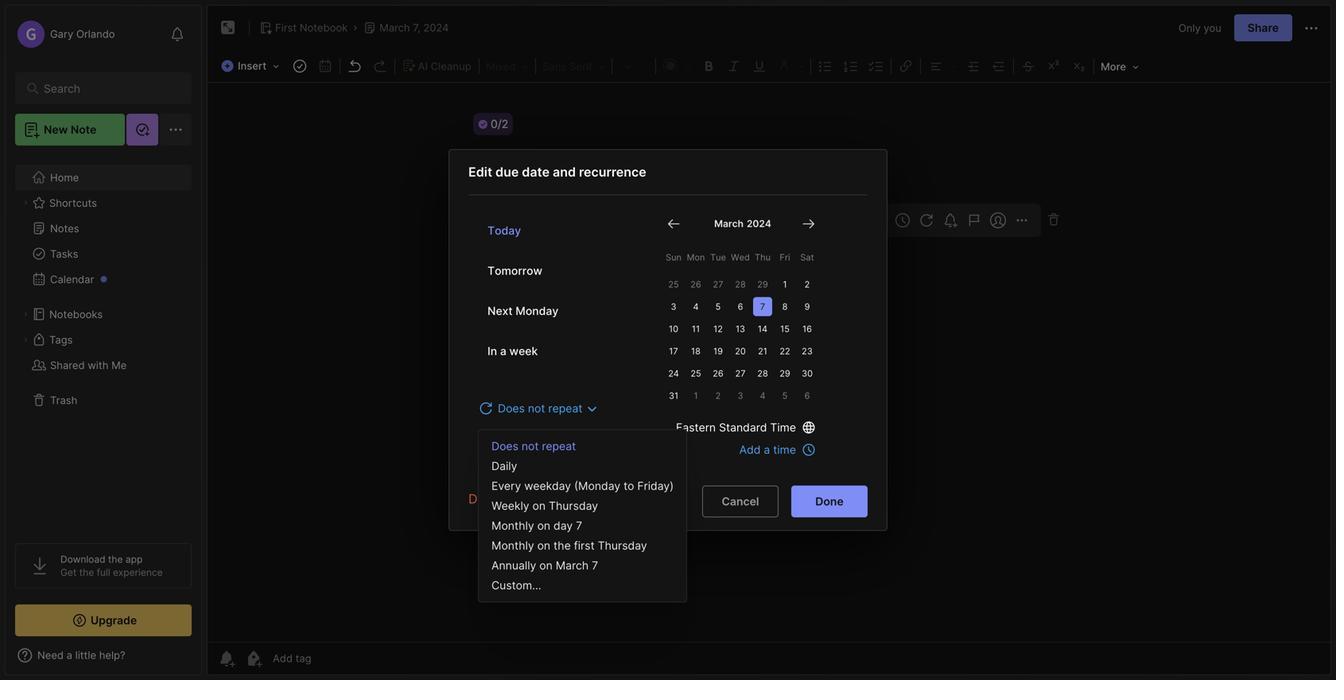 Task type: locate. For each thing, give the bounding box(es) containing it.
29 down the 22 button
[[780, 368, 791, 379]]

26 down 19
[[713, 368, 724, 379]]

3 up 10 on the right of the page
[[671, 302, 677, 312]]

1 horizontal spatial 29 button
[[776, 364, 795, 383]]

undo image
[[344, 55, 366, 77]]

0 vertical spatial 28 button
[[731, 275, 750, 294]]

3
[[671, 302, 677, 312], [738, 391, 744, 401]]

27 down 20 button
[[736, 368, 746, 379]]

6 up the 13
[[738, 302, 744, 312]]

2 up 9 button
[[805, 279, 810, 290]]

repeat up daily link
[[542, 440, 576, 453]]

none search field inside main element
[[44, 79, 171, 98]]

0 vertical spatial 2024
[[424, 21, 449, 34]]

28 button
[[731, 275, 750, 294], [754, 364, 773, 383]]

monthly on day 7 link
[[479, 516, 687, 536]]

1 vertical spatial 6
[[805, 391, 810, 401]]

13 button
[[731, 319, 750, 339]]

0 horizontal spatial 3
[[671, 302, 677, 312]]

shortcuts
[[49, 197, 97, 209]]

0 vertical spatial 4 button
[[687, 297, 706, 316]]

6 for bottommost 6 button
[[805, 391, 810, 401]]

4 button up eastern standard time "button"
[[754, 386, 773, 405]]

on down weekday
[[533, 499, 546, 513]]

25 button
[[664, 275, 684, 294], [687, 364, 706, 383]]

1 horizontal spatial 1 button
[[776, 275, 795, 294]]

first notebook button
[[256, 17, 351, 39]]

2024 right the 7,
[[424, 21, 449, 34]]

0 vertical spatial a
[[500, 344, 507, 358]]

5 up time
[[783, 391, 788, 401]]

1 horizontal spatial 27
[[736, 368, 746, 379]]

1 vertical spatial 26 button
[[709, 364, 728, 383]]

not for does not repeat
[[528, 402, 545, 415]]

0 vertical spatial 25
[[669, 279, 679, 290]]

on right annually
[[540, 559, 553, 573]]

1 horizontal spatial 4
[[760, 391, 766, 401]]

march up "sun mon tue wed thu"
[[715, 218, 744, 230]]

does up daily
[[492, 440, 519, 453]]

friday)
[[638, 479, 674, 493]]

0 vertical spatial 29
[[758, 279, 768, 290]]

1 horizontal spatial 2
[[805, 279, 810, 290]]

5 button up 12
[[709, 297, 728, 316]]

1 horizontal spatial 25
[[691, 368, 702, 379]]

expand notebooks image
[[21, 310, 30, 319]]

1 vertical spatial 26
[[713, 368, 724, 379]]

25 down 18 'button' at the bottom right of page
[[691, 368, 702, 379]]

1 vertical spatial thursday
[[598, 539, 647, 553]]

repeat for does not repeat daily every weekday (monday to friday) weekly on thursday monthly on day 7 monthly on the first thursday annually on march 7 custom…
[[542, 440, 576, 453]]

Search text field
[[44, 81, 171, 96]]

a for week
[[500, 344, 507, 358]]

share button
[[1235, 14, 1293, 41]]

10 button
[[664, 319, 684, 339]]

17
[[669, 346, 679, 356]]

1 vertical spatial does
[[492, 440, 519, 453]]

7 down the first
[[592, 559, 598, 573]]

1
[[783, 279, 787, 290], [694, 391, 698, 401]]

tree
[[6, 155, 201, 529]]

7 up 14
[[761, 302, 766, 312]]

1 vertical spatial 27
[[736, 368, 746, 379]]

tree inside main element
[[6, 155, 201, 529]]

7,
[[413, 21, 421, 34]]

0 vertical spatial march
[[380, 21, 410, 34]]

3 button up the standard
[[731, 386, 750, 405]]

0 horizontal spatial march
[[380, 21, 410, 34]]

0 vertical spatial 2
[[805, 279, 810, 290]]

the down download
[[79, 567, 94, 578]]

repeat inside does not repeat daily every weekday (monday to friday) weekly on thursday monthly on day 7 monthly on the first thursday annually on march 7 custom…
[[542, 440, 576, 453]]

5 button up time
[[776, 386, 795, 405]]

monthly down weekly at the left bottom of page
[[492, 519, 534, 533]]

march inside button
[[380, 21, 410, 34]]

26 button down mon
[[687, 275, 706, 294]]

28 button down 21 button
[[754, 364, 773, 383]]

does inside does not repeat daily every weekday (monday to friday) weekly on thursday monthly on day 7 monthly on the first thursday annually on march 7 custom…
[[492, 440, 519, 453]]

mon
[[687, 252, 705, 262]]

tree containing home
[[6, 155, 201, 529]]

15 button
[[776, 319, 795, 339]]

2024 inside select a due date "element"
[[747, 218, 772, 230]]

march inside select a due date "element"
[[715, 218, 744, 230]]

0 horizontal spatial 2
[[716, 391, 721, 401]]

11
[[692, 324, 700, 334]]

1 vertical spatial 25 button
[[687, 364, 706, 383]]

3 button up 10 on the right of the page
[[664, 297, 684, 316]]

not inside dropdown list field
[[528, 402, 545, 415]]

march 2024
[[715, 218, 772, 230]]

4 for the left 4 button
[[693, 302, 699, 312]]

a right add
[[764, 443, 771, 457]]

does for does not repeat
[[498, 402, 525, 415]]

1 button
[[776, 275, 795, 294], [687, 386, 706, 405]]

1 vertical spatial 2024
[[747, 218, 772, 230]]

delete due date
[[469, 491, 565, 507]]

the
[[554, 539, 571, 553], [108, 554, 123, 565], [79, 567, 94, 578]]

0 vertical spatial 25 button
[[664, 275, 684, 294]]

1 button up 8 button
[[776, 275, 795, 294]]

2 button up 9 button
[[798, 275, 817, 294]]

26
[[691, 279, 702, 290], [713, 368, 724, 379]]

not down dropdown list field
[[522, 440, 539, 453]]

1 horizontal spatial 6
[[805, 391, 810, 401]]

0 horizontal spatial 4
[[693, 302, 699, 312]]

march
[[380, 21, 410, 34], [715, 218, 744, 230], [556, 559, 589, 573]]

6 button down 30
[[798, 386, 817, 405]]

21
[[758, 346, 768, 356]]

5 for the top 5 button
[[716, 302, 721, 312]]

0 horizontal spatial 26 button
[[687, 275, 706, 294]]

1 vertical spatial 2
[[716, 391, 721, 401]]

0 horizontal spatial 26
[[691, 279, 702, 290]]

date up day at bottom
[[538, 491, 565, 507]]

March field
[[711, 218, 744, 230]]

0 vertical spatial 27
[[713, 279, 724, 290]]

1 vertical spatial 25
[[691, 368, 702, 379]]

not down week
[[528, 402, 545, 415]]

0 horizontal spatial 5 button
[[709, 297, 728, 316]]

shortcuts button
[[15, 190, 191, 216]]

4 up "11" button on the top of the page
[[693, 302, 699, 312]]

1 horizontal spatial march
[[556, 559, 589, 573]]

0 vertical spatial 5
[[716, 302, 721, 312]]

0 horizontal spatial 29 button
[[754, 275, 773, 294]]

6
[[738, 302, 744, 312], [805, 391, 810, 401]]

a right in
[[500, 344, 507, 358]]

29 up 7 button
[[758, 279, 768, 290]]

9 button
[[798, 297, 817, 316]]

1 horizontal spatial 1
[[783, 279, 787, 290]]

26 button
[[687, 275, 706, 294], [709, 364, 728, 383]]

1 vertical spatial a
[[764, 443, 771, 457]]

get
[[60, 567, 77, 578]]

custom… link
[[479, 576, 687, 596]]

20 button
[[731, 342, 750, 361]]

march up custom… 'link'
[[556, 559, 589, 573]]

0 vertical spatial 28
[[735, 279, 746, 290]]

repeat up does not repeat link
[[549, 402, 583, 415]]

to
[[624, 479, 635, 493]]

march left the 7,
[[380, 21, 410, 34]]

1 horizontal spatial a
[[764, 443, 771, 457]]

None search field
[[44, 79, 171, 98]]

25 for right 25 button
[[691, 368, 702, 379]]

1 horizontal spatial 6 button
[[798, 386, 817, 405]]

26 button down 19
[[709, 364, 728, 383]]

0 horizontal spatial 29
[[758, 279, 768, 290]]

repeat inside dropdown list field
[[549, 402, 583, 415]]

1 button right 31 button
[[687, 386, 706, 405]]

share
[[1248, 21, 1280, 35]]

2024 inside button
[[424, 21, 449, 34]]

does inside dropdown list field
[[498, 402, 525, 415]]

0 vertical spatial 27 button
[[709, 275, 728, 294]]

thursday down every weekday (monday to friday) link
[[549, 499, 598, 513]]

2 horizontal spatial 7
[[761, 302, 766, 312]]

0 vertical spatial date
[[522, 164, 550, 180]]

annually
[[492, 559, 537, 573]]

4 button
[[687, 297, 706, 316], [754, 386, 773, 405]]

0 horizontal spatial 6 button
[[731, 297, 750, 316]]

2024 right march field on the top right of page
[[747, 218, 772, 230]]

6 down 30
[[805, 391, 810, 401]]

a
[[500, 344, 507, 358], [764, 443, 771, 457]]

28 for the bottommost 28 button
[[758, 368, 768, 379]]

27 button down tue
[[709, 275, 728, 294]]

Dropdown List field
[[478, 396, 602, 421]]

Note Editor text field
[[208, 82, 1331, 642]]

monthly
[[492, 519, 534, 533], [492, 539, 534, 553]]

1 horizontal spatial 3
[[738, 391, 744, 401]]

18
[[692, 346, 701, 356]]

1 horizontal spatial 2 button
[[798, 275, 817, 294]]

1 right 31 button
[[694, 391, 698, 401]]

25 down the 'sun'
[[669, 279, 679, 290]]

1 horizontal spatial 27 button
[[731, 364, 750, 383]]

2 horizontal spatial march
[[715, 218, 744, 230]]

29 button
[[754, 275, 773, 294], [776, 364, 795, 383]]

the down day at bottom
[[554, 539, 571, 553]]

6 button
[[731, 297, 750, 316], [798, 386, 817, 405]]

24
[[669, 368, 679, 379]]

2 up eastern standard time
[[716, 391, 721, 401]]

5 button
[[709, 297, 728, 316], [776, 386, 795, 405]]

weekly on thursday link
[[479, 496, 687, 516]]

27 button down 20 button
[[731, 364, 750, 383]]

0 vertical spatial the
[[554, 539, 571, 553]]

new
[[44, 123, 68, 136]]

heading level image
[[482, 56, 534, 76]]

29 button up 7 button
[[754, 275, 773, 294]]

3 up the standard
[[738, 391, 744, 401]]

the up full
[[108, 554, 123, 565]]

next monday
[[488, 304, 559, 318]]

recurrence
[[579, 164, 647, 180]]

1 vertical spatial 6 button
[[798, 386, 817, 405]]

28 button down the wed
[[731, 275, 750, 294]]

5 up 12
[[716, 302, 721, 312]]

1 vertical spatial date
[[538, 491, 565, 507]]

1 vertical spatial 1
[[694, 391, 698, 401]]

1 vertical spatial the
[[108, 554, 123, 565]]

does not repeat link
[[479, 436, 687, 456]]

1 horizontal spatial 7
[[592, 559, 598, 573]]

29 button down the 22 button
[[776, 364, 795, 383]]

not inside does not repeat daily every weekday (monday to friday) weekly on thursday monthly on day 7 monthly on the first thursday annually on march 7 custom…
[[522, 440, 539, 453]]

0 vertical spatial 6
[[738, 302, 744, 312]]

select a due date element
[[469, 195, 868, 471]]

every weekday (monday to friday) link
[[479, 476, 687, 496]]

6 button up the 13
[[731, 297, 750, 316]]

1 vertical spatial 1 button
[[687, 386, 706, 405]]

1 horizontal spatial 4 button
[[754, 386, 773, 405]]

25
[[669, 279, 679, 290], [691, 368, 702, 379]]

25 button down 18 'button' at the bottom right of page
[[687, 364, 706, 383]]

1 vertical spatial 5
[[783, 391, 788, 401]]

thursday right the first
[[598, 539, 647, 553]]

2 horizontal spatial the
[[554, 539, 571, 553]]

0 horizontal spatial 25
[[669, 279, 679, 290]]

date left and
[[522, 164, 550, 180]]

2 vertical spatial 7
[[592, 559, 598, 573]]

7 button
[[754, 297, 773, 316]]

date for delete
[[538, 491, 565, 507]]

sun
[[666, 252, 682, 262]]

0 horizontal spatial 25 button
[[664, 275, 684, 294]]

4 up eastern standard time "button"
[[760, 391, 766, 401]]

delete
[[469, 491, 508, 507]]

due
[[496, 164, 519, 180], [511, 491, 534, 507]]

7 right day at bottom
[[576, 519, 583, 533]]

28 down 21 button
[[758, 368, 768, 379]]

expand note image
[[219, 18, 238, 37]]

2 button up eastern standard time
[[709, 386, 728, 405]]

0 vertical spatial does
[[498, 402, 525, 415]]

font size image
[[614, 56, 654, 76]]

8 button
[[776, 297, 795, 316]]

1 vertical spatial 27 button
[[731, 364, 750, 383]]

0 horizontal spatial 2024
[[424, 21, 449, 34]]

4 button up "11" button on the top of the page
[[687, 297, 706, 316]]

0 vertical spatial 7
[[761, 302, 766, 312]]

25 button down the 'sun'
[[664, 275, 684, 294]]

0 horizontal spatial 6
[[738, 302, 744, 312]]

note window element
[[207, 5, 1332, 676]]

1 vertical spatial not
[[522, 440, 539, 453]]

2 vertical spatial the
[[79, 567, 94, 578]]

1 vertical spatial 4
[[760, 391, 766, 401]]

1 horizontal spatial 5 button
[[776, 386, 795, 405]]

28 down the wed
[[735, 279, 746, 290]]

monthly up annually
[[492, 539, 534, 553]]

1 vertical spatial 4 button
[[754, 386, 773, 405]]

27 for the right 27 button
[[736, 368, 746, 379]]

download
[[60, 554, 105, 565]]

home
[[50, 171, 79, 184]]

(monday
[[574, 479, 621, 493]]

0 vertical spatial monthly
[[492, 519, 534, 533]]

1 vertical spatial 3
[[738, 391, 744, 401]]

0 vertical spatial 1
[[783, 279, 787, 290]]

27 button
[[709, 275, 728, 294], [731, 364, 750, 383]]

2 button
[[798, 275, 817, 294], [709, 386, 728, 405]]

repeat for does not repeat
[[549, 402, 583, 415]]

0 horizontal spatial the
[[79, 567, 94, 578]]

upgrade
[[91, 614, 137, 627]]

0 horizontal spatial a
[[500, 344, 507, 358]]

thursday
[[549, 499, 598, 513], [598, 539, 647, 553]]

0 horizontal spatial 5
[[716, 302, 721, 312]]

cancel
[[722, 495, 760, 508]]

1 vertical spatial 28 button
[[754, 364, 773, 383]]

does for does not repeat daily every weekday (monday to friday) weekly on thursday monthly on day 7 monthly on the first thursday annually on march 7 custom…
[[492, 440, 519, 453]]

0 vertical spatial 4
[[693, 302, 699, 312]]

in
[[488, 344, 497, 358]]

27 down tue
[[713, 279, 724, 290]]

1 horizontal spatial 5
[[783, 391, 788, 401]]

1 up 8 button
[[783, 279, 787, 290]]

0 horizontal spatial 28
[[735, 279, 746, 290]]

does down in a week on the left bottom
[[498, 402, 525, 415]]

26 down mon
[[691, 279, 702, 290]]

font color image
[[658, 55, 696, 77]]

0 vertical spatial 26
[[691, 279, 702, 290]]

1 vertical spatial 28
[[758, 368, 768, 379]]

1 vertical spatial 29 button
[[776, 364, 795, 383]]

on
[[533, 499, 546, 513], [538, 519, 551, 533], [538, 539, 551, 553], [540, 559, 553, 573]]

1 horizontal spatial 2024
[[747, 218, 772, 230]]



Task type: vqa. For each thing, say whether or not it's contained in the screenshot.
eighth 'row'
no



Task type: describe. For each thing, give the bounding box(es) containing it.
due for edit
[[496, 164, 519, 180]]

tue
[[711, 252, 726, 262]]

30
[[802, 368, 813, 379]]

done
[[816, 495, 844, 508]]

eastern standard time button
[[673, 417, 822, 439]]

28 for left 28 button
[[735, 279, 746, 290]]

the inside does not repeat daily every weekday (monday to friday) weekly on thursday monthly on day 7 monthly on the first thursday annually on march 7 custom…
[[554, 539, 571, 553]]

22
[[780, 346, 791, 356]]

wed
[[731, 252, 750, 262]]

7 inside button
[[761, 302, 766, 312]]

12
[[714, 324, 723, 334]]

march inside does not repeat daily every weekday (monday to friday) weekly on thursday monthly on day 7 monthly on the first thursday annually on march 7 custom…
[[556, 559, 589, 573]]

shared with me
[[50, 359, 127, 371]]

eastern
[[676, 421, 716, 434]]

23 button
[[798, 342, 817, 361]]

0 horizontal spatial 28 button
[[731, 275, 750, 294]]

trash
[[50, 394, 77, 406]]

0 horizontal spatial 1 button
[[687, 386, 706, 405]]

4 for the right 4 button
[[760, 391, 766, 401]]

0 horizontal spatial 3 button
[[664, 297, 684, 316]]

0 horizontal spatial 4 button
[[687, 297, 706, 316]]

21 button
[[754, 342, 773, 361]]

insert image
[[217, 56, 287, 76]]

first notebook
[[275, 21, 348, 34]]

2024 field
[[744, 218, 772, 230]]

day
[[554, 519, 573, 533]]

trash link
[[15, 388, 191, 413]]

weekly
[[492, 499, 530, 513]]

date for edit
[[522, 164, 550, 180]]

31 button
[[664, 386, 684, 405]]

experience
[[113, 567, 163, 578]]

1 horizontal spatial the
[[108, 554, 123, 565]]

5 for bottom 5 button
[[783, 391, 788, 401]]

notes link
[[15, 216, 191, 241]]

1 monthly from the top
[[492, 519, 534, 533]]

notebooks link
[[15, 302, 191, 327]]

1 horizontal spatial 25 button
[[687, 364, 706, 383]]

on left the first
[[538, 539, 551, 553]]

annually on march 7 link
[[479, 556, 687, 576]]

march for march 7, 2024
[[380, 21, 410, 34]]

16
[[803, 324, 812, 334]]

standard
[[719, 421, 767, 434]]

next monday button
[[478, 295, 631, 327]]

17 button
[[664, 342, 684, 361]]

tags button
[[15, 327, 191, 353]]

0 vertical spatial 1 button
[[776, 275, 795, 294]]

you
[[1204, 22, 1222, 34]]

27 for left 27 button
[[713, 279, 724, 290]]

main element
[[0, 0, 207, 680]]

me
[[111, 359, 127, 371]]

tomorrow button
[[478, 255, 631, 287]]

14
[[758, 324, 768, 334]]

daily
[[492, 460, 518, 473]]

every
[[492, 479, 521, 493]]

notebook
[[300, 21, 348, 34]]

tasks
[[50, 248, 78, 260]]

upgrade button
[[15, 605, 192, 637]]

26 for rightmost 26 "button"
[[713, 368, 724, 379]]

30 button
[[798, 364, 817, 383]]

tasks button
[[15, 241, 191, 267]]

due for delete
[[511, 491, 534, 507]]

1 vertical spatial 2 button
[[709, 386, 728, 405]]

task image
[[289, 55, 311, 77]]

6 for the top 6 button
[[738, 302, 744, 312]]

march for march 2024
[[715, 218, 744, 230]]

highlight image
[[773, 55, 809, 77]]

16 button
[[798, 319, 817, 339]]

on left day at bottom
[[538, 519, 551, 533]]

0 vertical spatial thursday
[[549, 499, 598, 513]]

10
[[669, 324, 679, 334]]

12 button
[[709, 319, 728, 339]]

0 horizontal spatial 27 button
[[709, 275, 728, 294]]

custom…
[[492, 579, 542, 592]]

18 button
[[687, 342, 706, 361]]

0 vertical spatial 3
[[671, 302, 677, 312]]

home link
[[15, 165, 192, 190]]

time
[[774, 443, 797, 457]]

fri
[[780, 252, 791, 262]]

shared
[[50, 359, 85, 371]]

add a reminder image
[[217, 649, 236, 668]]

with
[[88, 359, 109, 371]]

edit due date and recurrence
[[469, 164, 647, 180]]

note
[[71, 123, 96, 136]]

1 vertical spatial 3 button
[[731, 386, 750, 405]]

22 button
[[776, 342, 795, 361]]

sat
[[801, 252, 815, 262]]

add
[[740, 443, 761, 457]]

1 horizontal spatial 26 button
[[709, 364, 728, 383]]

8
[[783, 302, 788, 312]]

0 vertical spatial 6 button
[[731, 297, 750, 316]]

time
[[771, 421, 797, 434]]

15
[[781, 324, 790, 334]]

2 for 2 button to the right
[[805, 279, 810, 290]]

full
[[97, 567, 110, 578]]

0 vertical spatial 29 button
[[754, 275, 773, 294]]

not for does not repeat daily every weekday (monday to friday) weekly on thursday monthly on day 7 monthly on the first thursday annually on march 7 custom…
[[522, 440, 539, 453]]

more image
[[1097, 56, 1144, 76]]

in a week
[[488, 344, 538, 358]]

2 for the bottommost 2 button
[[716, 391, 721, 401]]

daily link
[[479, 456, 687, 476]]

31
[[669, 391, 679, 401]]

alignment image
[[923, 55, 961, 77]]

26 for the top 26 "button"
[[691, 279, 702, 290]]

add tag image
[[244, 649, 263, 668]]

add a time button
[[737, 439, 822, 461]]

24 button
[[664, 364, 684, 383]]

0 vertical spatial 5 button
[[709, 297, 728, 316]]

download the app get the full experience
[[60, 554, 163, 578]]

monthly on the first thursday link
[[479, 536, 687, 556]]

1 vertical spatial 5 button
[[776, 386, 795, 405]]

1 vertical spatial 7
[[576, 519, 583, 533]]

0 vertical spatial 26 button
[[687, 275, 706, 294]]

thu
[[755, 252, 771, 262]]

add a time
[[740, 443, 797, 457]]

23
[[802, 346, 813, 356]]

13
[[736, 324, 746, 334]]

font family image
[[538, 56, 610, 76]]

a for time
[[764, 443, 771, 457]]

25 for 25 button to the top
[[669, 279, 679, 290]]

and
[[553, 164, 576, 180]]

calendar button
[[15, 267, 191, 292]]

cancel button
[[703, 486, 779, 518]]

done button
[[792, 486, 868, 518]]

monday
[[516, 304, 559, 318]]

new note
[[44, 123, 96, 136]]

0 horizontal spatial 1
[[694, 391, 698, 401]]

next
[[488, 304, 513, 318]]

expand tags image
[[21, 335, 30, 345]]

march 7, 2024
[[380, 21, 449, 34]]

app
[[126, 554, 143, 565]]

dropdown list menu
[[479, 436, 687, 596]]

2 monthly from the top
[[492, 539, 534, 553]]

1 horizontal spatial 29
[[780, 368, 791, 379]]

march 7, 2024 button
[[361, 17, 452, 39]]

only you
[[1179, 22, 1222, 34]]

week
[[510, 344, 538, 358]]



